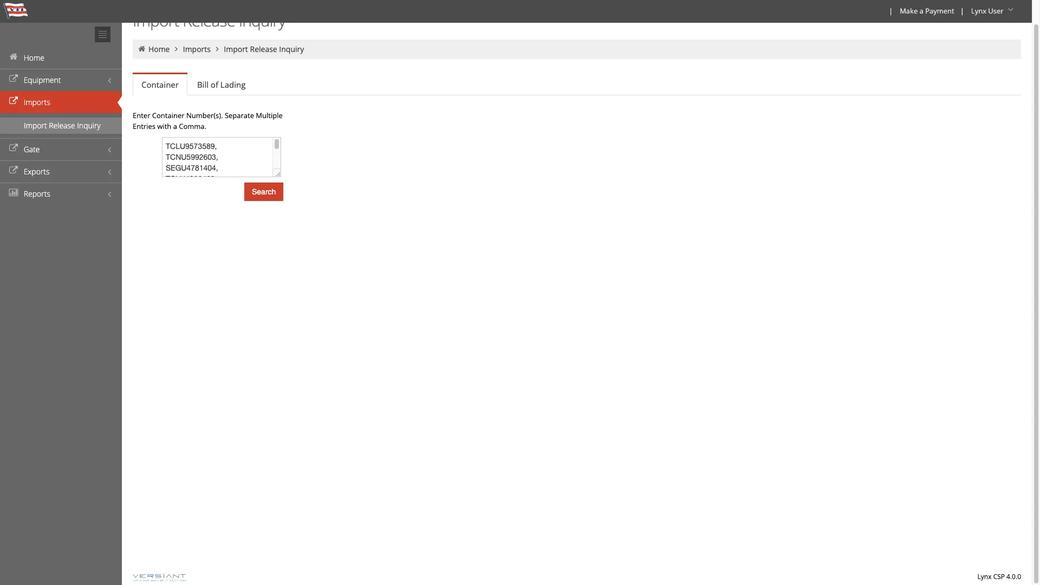 Task type: locate. For each thing, give the bounding box(es) containing it.
import
[[133, 9, 179, 31], [224, 44, 248, 54], [24, 120, 47, 131]]

a right make
[[920, 6, 924, 16]]

1 horizontal spatial home
[[148, 44, 170, 54]]

external link image down external link icon
[[8, 98, 19, 105]]

1 vertical spatial lynx
[[978, 572, 992, 581]]

1 vertical spatial imports link
[[0, 91, 122, 113]]

gate link
[[0, 138, 122, 160]]

lynx user link
[[967, 0, 1020, 23]]

home link up the container link
[[148, 44, 170, 54]]

home image
[[137, 45, 147, 53], [8, 53, 19, 61]]

lynx for lynx csp 4.0.0
[[978, 572, 992, 581]]

container
[[141, 79, 179, 90], [152, 111, 185, 120]]

import release inquiry link up gate link
[[0, 118, 122, 134]]

|
[[889, 6, 893, 16], [961, 6, 964, 16]]

inquiry
[[239, 9, 285, 31], [279, 44, 304, 54], [77, 120, 101, 131]]

1 vertical spatial external link image
[[8, 145, 19, 152]]

2 horizontal spatial release
[[250, 44, 277, 54]]

import release inquiry inside import release inquiry link
[[24, 120, 101, 131]]

bill of lading
[[197, 79, 246, 90]]

0 horizontal spatial imports link
[[0, 91, 122, 113]]

external link image
[[8, 75, 19, 83]]

0 vertical spatial imports link
[[183, 44, 211, 54]]

import release inquiry
[[133, 9, 285, 31], [224, 44, 304, 54], [24, 120, 101, 131]]

0 vertical spatial a
[[920, 6, 924, 16]]

1 vertical spatial release
[[250, 44, 277, 54]]

import release inquiry link
[[224, 44, 304, 54], [0, 118, 122, 134]]

equipment link
[[0, 69, 122, 91]]

bar chart image
[[8, 189, 19, 197]]

0 vertical spatial home image
[[137, 45, 147, 53]]

imports
[[183, 44, 211, 54], [24, 97, 50, 107]]

angle down image
[[1006, 6, 1017, 14]]

0 vertical spatial imports
[[183, 44, 211, 54]]

0 horizontal spatial |
[[889, 6, 893, 16]]

0 vertical spatial external link image
[[8, 98, 19, 105]]

import release inquiry for the left import release inquiry link
[[24, 120, 101, 131]]

0 horizontal spatial angle right image
[[172, 45, 181, 53]]

1 vertical spatial import release inquiry link
[[0, 118, 122, 134]]

2 vertical spatial import release inquiry
[[24, 120, 101, 131]]

angle right image
[[172, 45, 181, 53], [213, 45, 222, 53]]

imports link down equipment
[[0, 91, 122, 113]]

0 horizontal spatial home image
[[8, 53, 19, 61]]

1 vertical spatial imports
[[24, 97, 50, 107]]

external link image for imports
[[8, 98, 19, 105]]

home up the container link
[[148, 44, 170, 54]]

home image up the container link
[[137, 45, 147, 53]]

user
[[989, 6, 1004, 16]]

make
[[900, 6, 918, 16]]

1 horizontal spatial home image
[[137, 45, 147, 53]]

1 vertical spatial home image
[[8, 53, 19, 61]]

lynx
[[971, 6, 987, 16], [978, 572, 992, 581]]

a right with
[[173, 121, 177, 131]]

1 external link image from the top
[[8, 98, 19, 105]]

1 horizontal spatial a
[[920, 6, 924, 16]]

2 angle right image from the left
[[213, 45, 222, 53]]

home up equipment
[[24, 53, 44, 63]]

1 horizontal spatial import
[[133, 9, 179, 31]]

external link image inside gate link
[[8, 145, 19, 152]]

2 vertical spatial external link image
[[8, 167, 19, 174]]

import release inquiry link up lading
[[224, 44, 304, 54]]

1 vertical spatial import release inquiry
[[224, 44, 304, 54]]

None text field
[[162, 137, 281, 177]]

external link image
[[8, 98, 19, 105], [8, 145, 19, 152], [8, 167, 19, 174]]

reports
[[24, 189, 50, 199]]

1 horizontal spatial angle right image
[[213, 45, 222, 53]]

separate
[[225, 111, 254, 120]]

0 horizontal spatial import release inquiry link
[[0, 118, 122, 134]]

external link image for exports
[[8, 167, 19, 174]]

container inside enter container number(s).  separate multiple entries with a comma.
[[152, 111, 185, 120]]

home link
[[148, 44, 170, 54], [0, 47, 122, 69]]

external link image left gate at the left top of page
[[8, 145, 19, 152]]

enter container number(s).  separate multiple entries with a comma.
[[133, 111, 283, 131]]

release
[[183, 9, 235, 31], [250, 44, 277, 54], [49, 120, 75, 131]]

| right payment
[[961, 6, 964, 16]]

2 vertical spatial inquiry
[[77, 120, 101, 131]]

1 horizontal spatial release
[[183, 9, 235, 31]]

0 vertical spatial import release inquiry
[[133, 9, 285, 31]]

lynx csp 4.0.0
[[978, 572, 1021, 581]]

equipment
[[24, 75, 61, 85]]

make a payment
[[900, 6, 955, 16]]

0 horizontal spatial release
[[49, 120, 75, 131]]

external link image inside imports link
[[8, 98, 19, 105]]

3 external link image from the top
[[8, 167, 19, 174]]

imports link
[[183, 44, 211, 54], [0, 91, 122, 113]]

0 vertical spatial lynx
[[971, 6, 987, 16]]

home
[[148, 44, 170, 54], [24, 53, 44, 63]]

angle right image up the container link
[[172, 45, 181, 53]]

0 horizontal spatial home link
[[0, 47, 122, 69]]

1 horizontal spatial imports link
[[183, 44, 211, 54]]

container up with
[[152, 111, 185, 120]]

imports link up bill on the left top of the page
[[183, 44, 211, 54]]

of
[[211, 79, 218, 90]]

2 vertical spatial import
[[24, 120, 47, 131]]

imports down equipment
[[24, 97, 50, 107]]

2 vertical spatial release
[[49, 120, 75, 131]]

home image up external link icon
[[8, 53, 19, 61]]

1 horizontal spatial home link
[[148, 44, 170, 54]]

angle right image up of
[[213, 45, 222, 53]]

0 vertical spatial import release inquiry link
[[224, 44, 304, 54]]

2 | from the left
[[961, 6, 964, 16]]

lynx left csp
[[978, 572, 992, 581]]

1 vertical spatial import
[[224, 44, 248, 54]]

2 horizontal spatial import
[[224, 44, 248, 54]]

1 vertical spatial container
[[152, 111, 185, 120]]

1 horizontal spatial |
[[961, 6, 964, 16]]

1 vertical spatial a
[[173, 121, 177, 131]]

search
[[252, 187, 276, 196]]

external link image up bar chart icon
[[8, 167, 19, 174]]

home link up equipment
[[0, 47, 122, 69]]

2 external link image from the top
[[8, 145, 19, 152]]

imports up bill on the left top of the page
[[183, 44, 211, 54]]

container up enter
[[141, 79, 179, 90]]

external link image inside exports link
[[8, 167, 19, 174]]

a
[[920, 6, 924, 16], [173, 121, 177, 131]]

| left make
[[889, 6, 893, 16]]

0 horizontal spatial a
[[173, 121, 177, 131]]

0 vertical spatial release
[[183, 9, 235, 31]]

lynx left user
[[971, 6, 987, 16]]



Task type: describe. For each thing, give the bounding box(es) containing it.
search button
[[244, 183, 284, 201]]

0 vertical spatial inquiry
[[239, 9, 285, 31]]

exports link
[[0, 160, 122, 183]]

make a payment link
[[895, 0, 958, 23]]

container link
[[133, 74, 187, 95]]

lynx user
[[971, 6, 1004, 16]]

bill
[[197, 79, 209, 90]]

lynx for lynx user
[[971, 6, 987, 16]]

0 vertical spatial container
[[141, 79, 179, 90]]

reports link
[[0, 183, 122, 205]]

0 vertical spatial import
[[133, 9, 179, 31]]

import release inquiry for the rightmost import release inquiry link
[[224, 44, 304, 54]]

bill of lading link
[[189, 74, 254, 95]]

external link image for gate
[[8, 145, 19, 152]]

a inside enter container number(s).  separate multiple entries with a comma.
[[173, 121, 177, 131]]

multiple
[[256, 111, 283, 120]]

csp
[[994, 572, 1005, 581]]

1 | from the left
[[889, 6, 893, 16]]

number(s).
[[186, 111, 223, 120]]

comma.
[[179, 121, 206, 131]]

enter
[[133, 111, 150, 120]]

0 horizontal spatial import
[[24, 120, 47, 131]]

4.0.0
[[1007, 572, 1021, 581]]

gate
[[24, 144, 40, 154]]

lading
[[220, 79, 246, 90]]

1 horizontal spatial import release inquiry link
[[224, 44, 304, 54]]

0 horizontal spatial imports
[[24, 97, 50, 107]]

0 horizontal spatial home
[[24, 53, 44, 63]]

versiant image
[[133, 573, 186, 582]]

1 vertical spatial inquiry
[[279, 44, 304, 54]]

payment
[[926, 6, 955, 16]]

1 angle right image from the left
[[172, 45, 181, 53]]

1 horizontal spatial imports
[[183, 44, 211, 54]]

with
[[157, 121, 171, 131]]

exports
[[24, 166, 50, 177]]

entries
[[133, 121, 155, 131]]



Task type: vqa. For each thing, say whether or not it's contained in the screenshot.
left |
yes



